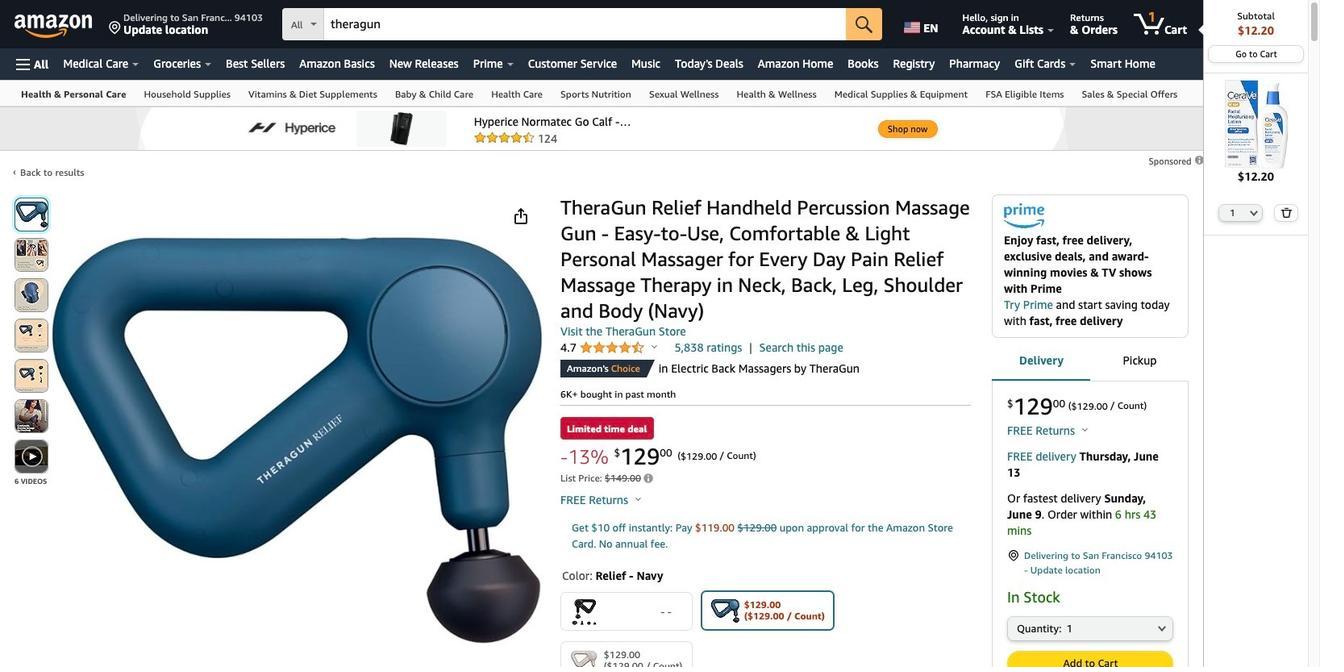 Task type: describe. For each thing, give the bounding box(es) containing it.
popover image
[[636, 497, 642, 501]]

Search Amazon text field
[[324, 9, 847, 40]]

amazon prime logo image
[[1005, 203, 1045, 233]]

relief - sand image
[[570, 646, 599, 667]]

dropdown image
[[1159, 626, 1167, 632]]

delete image
[[1281, 207, 1293, 218]]

relief - navy image
[[711, 596, 740, 625]]

learn more about amazon pricing and savings image
[[644, 474, 654, 485]]

none search field inside navigation navigation
[[282, 8, 883, 42]]

navigation navigation
[[0, 0, 1310, 667]]

theragun relief handheld percussion massage gun - easy-to-use, comfortable &amp; light personal massager for every day pain relief massage therapy in neck, back, leg, shoulder and body (navy) image
[[52, 237, 543, 643]]



Task type: vqa. For each thing, say whether or not it's contained in the screenshot.
list
no



Task type: locate. For each thing, give the bounding box(es) containing it.
popover image
[[652, 345, 657, 349]]

dropdown image
[[1251, 209, 1259, 216]]

prime g4 image
[[570, 597, 599, 626]]

option group
[[556, 587, 971, 667]]

None search field
[[282, 8, 883, 42]]

tab list
[[992, 341, 1189, 383]]

None submit
[[847, 8, 883, 40], [15, 198, 48, 231], [1276, 205, 1298, 221], [15, 239, 48, 271], [15, 279, 48, 311], [15, 320, 48, 352], [15, 360, 48, 392], [15, 400, 48, 432], [15, 441, 48, 473], [847, 8, 883, 40], [15, 198, 48, 231], [1276, 205, 1298, 221], [15, 239, 48, 271], [15, 279, 48, 311], [15, 320, 48, 352], [15, 360, 48, 392], [15, 400, 48, 432], [15, 441, 48, 473]]

amazon image
[[15, 15, 93, 39]]

cerave am facial moisturizing lotion with spf 30 | oil-free face moisturizer with spf | formulated with hyaluronic acid, niacinamide &amp; ceramides | non-comedogenic | broad spectrum sunscreen | 3 ounce image
[[1212, 80, 1301, 168]]

None button
[[1009, 652, 1173, 667]]



